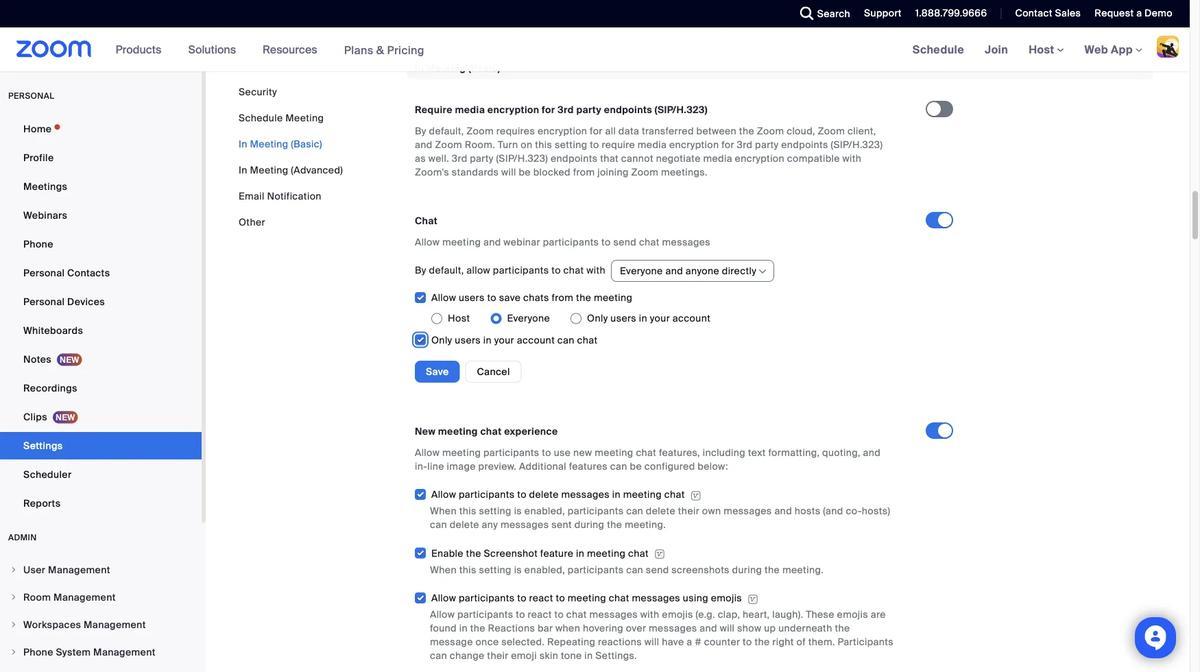 Task type: locate. For each thing, give the bounding box(es) containing it.
the up when this setting is enabled, participants can send screenshots during the meeting.
[[607, 519, 622, 531]]

2 is from the top
[[514, 564, 522, 576]]

personal up whiteboards
[[23, 295, 65, 308]]

workspaces
[[23, 618, 81, 631]]

management for workspaces management
[[84, 618, 146, 631]]

0 vertical spatial meeting.
[[625, 519, 666, 531]]

be inside by default, zoom requires encryption for all data transferred between the zoom cloud, zoom client, and zoom room. turn on this setting to require media encryption for 3rd party endpoints (sip/h.323) as well.  3rd party (sip/h.323) endpoints that cannot negotiate media encryption compatible with zoom's standards will be blocked from joining zoom meetings.
[[519, 166, 531, 178]]

a inside allow participants to react to chat messages with emojis (e.g. clap, heart, laugh). these emojis are found in the reactions bar when hovering over messages and will show up underneath the message once selected. repeating reactions will have a # counter to the right of them. participants can change their emoji skin tone in settings.
[[687, 636, 693, 649]]

personal menu menu
[[0, 115, 202, 519]]

in meeting (basic) link
[[239, 138, 322, 150]]

2 vertical spatial media
[[703, 152, 733, 165]]

your up cancel
[[494, 334, 515, 346]]

with down allow meeting and webinar participants to send chat messages on the top of page
[[587, 264, 606, 277]]

1 vertical spatial react
[[528, 609, 552, 621]]

1 horizontal spatial with
[[641, 609, 660, 621]]

meeting for in meeting (basic) link
[[250, 138, 289, 150]]

meeting right new
[[438, 425, 478, 438]]

1 vertical spatial right image
[[10, 621, 18, 629]]

will down turn
[[502, 166, 516, 178]]

0 horizontal spatial their
[[487, 650, 509, 662]]

0 horizontal spatial account
[[517, 334, 555, 346]]

this for to
[[459, 505, 477, 518]]

0 vertical spatial 3rd
[[558, 103, 574, 116]]

everyone down allow users to save chats from the meeting at the top of the page
[[507, 312, 550, 325]]

1 vertical spatial send
[[646, 564, 669, 576]]

1 vertical spatial enabled,
[[525, 564, 565, 576]]

users inside option group
[[611, 312, 637, 325]]

banner
[[0, 27, 1190, 72]]

1 vertical spatial your
[[494, 334, 515, 346]]

1.888.799.9666 button
[[905, 0, 991, 27], [916, 7, 988, 20]]

0 vertical spatial party
[[577, 103, 602, 116]]

this inside 'when this setting is enabled, participants can delete their own messages and hosts (and co-hosts) can delete any messages sent during the meeting.'
[[459, 505, 477, 518]]

save button
[[415, 361, 460, 383]]

compatible
[[787, 152, 840, 165]]

1 vertical spatial when
[[430, 564, 457, 576]]

1 vertical spatial will
[[720, 622, 735, 635]]

1 horizontal spatial (sip/h.323)
[[655, 103, 708, 116]]

0 horizontal spatial only
[[432, 334, 452, 346]]

(sip/h.323) down 'client,' at the top right of the page
[[831, 138, 883, 151]]

1 vertical spatial a
[[687, 636, 693, 649]]

endpoints down cloud,
[[782, 138, 829, 151]]

0 horizontal spatial (basic)
[[291, 138, 322, 150]]

workspaces management menu item
[[0, 612, 202, 638]]

meeting up require
[[426, 61, 466, 74]]

meeting up email notification link
[[250, 164, 289, 176]]

for left "all"
[[590, 124, 603, 137]]

0 vertical spatial be
[[519, 166, 531, 178]]

right image
[[10, 593, 18, 602]]

standards
[[452, 166, 499, 178]]

meeting up when this setting is enabled, participants can send screenshots during the meeting.
[[587, 547, 626, 560]]

0 vertical spatial this
[[535, 138, 552, 151]]

meeting.
[[625, 519, 666, 531], [783, 564, 824, 576]]

web app button
[[1085, 42, 1143, 57]]

be left blocked
[[519, 166, 531, 178]]

media right require
[[455, 103, 485, 116]]

1 right image from the top
[[10, 566, 18, 574]]

delete up 'support version for 'enable the screenshot feature in meeting chat icon
[[646, 505, 676, 518]]

2 horizontal spatial 3rd
[[737, 138, 753, 151]]

0 vertical spatial by
[[415, 124, 427, 137]]

0 vertical spatial a
[[1137, 7, 1143, 20]]

is inside 'when this setting is enabled, participants can delete their own messages and hosts (and co-hosts) can delete any messages sent during the meeting.'
[[514, 505, 522, 518]]

will
[[502, 166, 516, 178], [720, 622, 735, 635], [645, 636, 660, 649]]

in-
[[415, 460, 428, 473]]

phone system management menu item
[[0, 639, 202, 665]]

users for allow users to save chats from the meeting
[[459, 292, 485, 304]]

1 vertical spatial their
[[487, 650, 509, 662]]

management for user management
[[48, 564, 110, 576]]

additional
[[519, 460, 567, 473]]

in down the pricing
[[415, 61, 424, 74]]

allow inside allow participants to react to chat messages with emojis (e.g. clap, heart, laugh). these emojis are found in the reactions bar when hovering over messages and will show up underneath the message once selected. repeating reactions will have a # counter to the right of them. participants can change their emoji skin tone in settings.
[[430, 609, 455, 621]]

webinars link
[[0, 202, 202, 229]]

0 vertical spatial send
[[614, 236, 637, 248]]

phone link
[[0, 231, 202, 258]]

1 vertical spatial everyone
[[507, 312, 550, 325]]

account inside allow users to save chats from the meeting option group
[[673, 312, 711, 325]]

0 vertical spatial everyone
[[620, 264, 663, 277]]

1 horizontal spatial will
[[645, 636, 660, 649]]

only users in your account
[[587, 312, 711, 325]]

zoom left 'client,' at the top right of the page
[[818, 124, 845, 137]]

right image inside workspaces management menu item
[[10, 621, 18, 629]]

meeting up 'when this setting is enabled, participants can delete their own messages and hosts (and co-hosts) can delete any messages sent during the meeting.'
[[623, 488, 662, 501]]

solutions
[[188, 42, 236, 57]]

1 when from the top
[[430, 505, 457, 518]]

media
[[455, 103, 485, 116], [638, 138, 667, 151], [703, 152, 733, 165]]

in right feature
[[576, 547, 585, 560]]

'support version for 'allow participants to delete messages in meeting chat image
[[691, 490, 702, 502]]

products
[[116, 42, 161, 57]]

react for chat
[[528, 609, 552, 621]]

when this setting is enabled, participants can send screenshots during the meeting.
[[430, 564, 824, 576]]

endpoints up data
[[604, 103, 653, 116]]

chat down when this setting is enabled, participants can send screenshots during the meeting.
[[609, 592, 630, 605]]

0 horizontal spatial schedule
[[239, 111, 283, 124]]

(sip/h.323) up "transferred"
[[655, 103, 708, 116]]

endpoints up blocked
[[551, 152, 598, 165]]

this right on
[[535, 138, 552, 151]]

meeting. up laugh).
[[783, 564, 824, 576]]

the down up
[[755, 636, 770, 649]]

from right chats
[[552, 292, 574, 304]]

default, for zoom
[[429, 124, 464, 137]]

1 vertical spatial with
[[587, 264, 606, 277]]

1 vertical spatial users
[[611, 312, 637, 325]]

0 vertical spatial is
[[514, 505, 522, 518]]

participants inside 'when this setting is enabled, participants can delete their own messages and hosts (and co-hosts) can delete any messages sent during the meeting.'
[[568, 505, 624, 518]]

messages up over
[[632, 592, 681, 605]]

emojis up clap,
[[711, 592, 742, 605]]

products button
[[116, 27, 168, 71]]

is up screenshot
[[514, 505, 522, 518]]

new
[[574, 446, 592, 459]]

from inside by default, zoom requires encryption for all data transferred between the zoom cloud, zoom client, and zoom room. turn on this setting to require media encryption for 3rd party endpoints (sip/h.323) as well.  3rd party (sip/h.323) endpoints that cannot negotiate media encryption compatible with zoom's standards will be blocked from joining zoom meetings.
[[573, 166, 595, 178]]

media down between
[[703, 152, 733, 165]]

show options image
[[758, 266, 769, 277]]

when for when this setting is enabled, participants can send screenshots during the meeting.
[[430, 564, 457, 576]]

heart,
[[743, 609, 770, 621]]

support link
[[854, 0, 905, 27], [864, 7, 902, 20]]

1.888.799.9666 button up join
[[905, 0, 991, 27]]

right image inside user management menu item
[[10, 566, 18, 574]]

profile picture image
[[1157, 36, 1179, 58]]

1 vertical spatial meeting.
[[783, 564, 824, 576]]

setting up any
[[479, 505, 512, 518]]

0 vertical spatial schedule
[[913, 42, 965, 57]]

0 vertical spatial delete
[[529, 488, 559, 501]]

during inside 'when this setting is enabled, participants can delete their own messages and hosts (and co-hosts) can delete any messages sent during the meeting.'
[[575, 519, 605, 531]]

2 horizontal spatial endpoints
[[782, 138, 829, 151]]

2 personal from the top
[[23, 295, 65, 308]]

only for only users in your account
[[587, 312, 608, 325]]

account for only users in your account
[[673, 312, 711, 325]]

when down enable
[[430, 564, 457, 576]]

1 enabled, from the top
[[525, 505, 565, 518]]

meeting. up 'support version for 'enable the screenshot feature in meeting chat icon
[[625, 519, 666, 531]]

2 vertical spatial in
[[239, 164, 248, 176]]

0 horizontal spatial host
[[448, 312, 470, 325]]

account down chats
[[517, 334, 555, 346]]

your
[[650, 312, 670, 325], [494, 334, 515, 346]]

a
[[1137, 7, 1143, 20], [687, 636, 693, 649]]

participants inside allow meeting participants to use new meeting chat features, including text formatting, quoting, and in-line image preview. additional features can be configured below:
[[484, 446, 540, 459]]

clips
[[23, 411, 47, 423]]

0 vertical spatial from
[[573, 166, 595, 178]]

right image for user management
[[10, 566, 18, 574]]

schedule link
[[903, 27, 975, 71]]

zoom up well.
[[435, 138, 462, 151]]

everyone and anyone directly
[[620, 264, 757, 277]]

for down between
[[722, 138, 735, 151]]

2 vertical spatial users
[[455, 334, 481, 346]]

setting up blocked
[[555, 138, 588, 151]]

is for screenshot
[[514, 564, 522, 576]]

meeting up in meeting (basic) link
[[286, 111, 324, 124]]

1 by from the top
[[415, 124, 427, 137]]

0 horizontal spatial delete
[[450, 519, 479, 531]]

the right between
[[739, 124, 755, 137]]

when inside 'when this setting is enabled, participants can delete their own messages and hosts (and co-hosts) can delete any messages sent during the meeting.'
[[430, 505, 457, 518]]

1 vertical spatial endpoints
[[782, 138, 829, 151]]

1 horizontal spatial during
[[732, 564, 762, 576]]

whiteboards link
[[0, 317, 202, 344]]

menu bar
[[239, 85, 343, 229]]

1 vertical spatial personal
[[23, 295, 65, 308]]

2 phone from the top
[[23, 646, 53, 659]]

and right quoting,
[[863, 446, 881, 459]]

hovering
[[583, 622, 624, 635]]

management up workspaces management
[[54, 591, 116, 604]]

zoom down cannot
[[632, 166, 659, 178]]

participants up once
[[458, 609, 514, 621]]

phone
[[23, 238, 53, 250], [23, 646, 53, 659]]

in up email
[[239, 164, 248, 176]]

1 vertical spatial only
[[432, 334, 452, 346]]

co-
[[846, 505, 862, 518]]

clap,
[[718, 609, 740, 621]]

(advanced)
[[291, 164, 343, 176]]

2 horizontal spatial emojis
[[837, 609, 869, 621]]

chat
[[639, 236, 660, 248], [564, 264, 584, 277], [577, 334, 598, 346], [481, 425, 502, 438], [636, 446, 657, 459], [665, 488, 685, 501], [628, 547, 649, 560], [609, 592, 630, 605], [567, 609, 587, 621]]

'support version for 'allow participants to react to meeting chat messages using emojis image
[[748, 593, 759, 606]]

2 by from the top
[[415, 264, 427, 277]]

1 horizontal spatial everyone
[[620, 264, 663, 277]]

in meeting (basic) element
[[407, 57, 1154, 672]]

messages up hovering
[[590, 609, 638, 621]]

your inside allow users to save chats from the meeting option group
[[650, 312, 670, 325]]

0 vertical spatial setting
[[555, 138, 588, 151]]

0 vertical spatial personal
[[23, 267, 65, 279]]

setting for screenshot
[[479, 564, 512, 576]]

allow inside allow meeting participants to use new meeting chat features, including text formatting, quoting, and in-line image preview. additional features can be configured below:
[[415, 446, 440, 459]]

can down the message
[[430, 650, 447, 662]]

account
[[673, 312, 711, 325], [517, 334, 555, 346]]

account for only users in your account can chat
[[517, 334, 555, 346]]

1.888.799.9666
[[916, 7, 988, 20]]

0 horizontal spatial emojis
[[662, 609, 693, 621]]

this down enable
[[459, 564, 477, 576]]

2 horizontal spatial with
[[843, 152, 862, 165]]

0 vertical spatial phone
[[23, 238, 53, 250]]

the
[[739, 124, 755, 137], [576, 292, 592, 304], [607, 519, 622, 531], [466, 547, 481, 560], [765, 564, 780, 576], [470, 622, 486, 635], [835, 622, 850, 635], [755, 636, 770, 649]]

0 vertical spatial their
[[678, 505, 700, 518]]

host inside allow users to save chats from the meeting option group
[[448, 312, 470, 325]]

0 vertical spatial (basic)
[[469, 61, 501, 74]]

meeting. inside 'when this setting is enabled, participants can delete their own messages and hosts (and co-hosts) can delete any messages sent during the meeting.'
[[625, 519, 666, 531]]

your for only users in your account can chat
[[494, 334, 515, 346]]

to inside allow meeting participants to use new meeting chat features, including text formatting, quoting, and in-line image preview. additional features can be configured below:
[[542, 446, 552, 459]]

everyone and anyone directly button
[[620, 261, 757, 281]]

1 horizontal spatial be
[[630, 460, 642, 473]]

in meeting (basic) up require
[[415, 61, 501, 74]]

0 vertical spatial (sip/h.323)
[[655, 103, 708, 116]]

default, inside by default, zoom requires encryption for all data transferred between the zoom cloud, zoom client, and zoom room. turn on this setting to require media encryption for 3rd party endpoints (sip/h.323) as well.  3rd party (sip/h.323) endpoints that cannot negotiate media encryption compatible with zoom's standards will be blocked from joining zoom meetings.
[[429, 124, 464, 137]]

your for only users in your account
[[650, 312, 670, 325]]

by default, zoom requires encryption for all data transferred between the zoom cloud, zoom client, and zoom room. turn on this setting to require media encryption for 3rd party endpoints (sip/h.323) as well.  3rd party (sip/h.323) endpoints that cannot negotiate media encryption compatible with zoom's standards will be blocked from joining zoom meetings.
[[415, 124, 883, 178]]

0 horizontal spatial be
[[519, 166, 531, 178]]

by down require
[[415, 124, 427, 137]]

require
[[602, 138, 635, 151]]

1 default, from the top
[[429, 124, 464, 137]]

1 vertical spatial for
[[590, 124, 603, 137]]

1 phone from the top
[[23, 238, 53, 250]]

system
[[56, 646, 91, 659]]

right image
[[10, 566, 18, 574], [10, 621, 18, 629], [10, 648, 18, 657]]

2 vertical spatial party
[[470, 152, 494, 165]]

emojis down using
[[662, 609, 693, 621]]

2 when from the top
[[430, 564, 457, 576]]

emojis left "are"
[[837, 609, 869, 621]]

phone down workspaces
[[23, 646, 53, 659]]

user management
[[23, 564, 110, 576]]

delete left any
[[450, 519, 479, 531]]

during
[[575, 519, 605, 531], [732, 564, 762, 576]]

1 vertical spatial is
[[514, 564, 522, 576]]

room.
[[465, 138, 495, 151]]

only inside allow users to save chats from the meeting option group
[[587, 312, 608, 325]]

when up enable
[[430, 505, 457, 518]]

2 vertical spatial this
[[459, 564, 477, 576]]

from left joining on the top of page
[[573, 166, 595, 178]]

1 horizontal spatial party
[[577, 103, 602, 116]]

everyone inside dropdown button
[[620, 264, 663, 277]]

security link
[[239, 85, 277, 98]]

the up the them. on the right bottom of page
[[835, 622, 850, 635]]

underneath
[[779, 622, 833, 635]]

plans
[[344, 43, 374, 57]]

host down contact sales
[[1029, 42, 1058, 57]]

schedule inside meetings navigation
[[913, 42, 965, 57]]

setting inside 'when this setting is enabled, participants can delete their own messages and hosts (and co-hosts) can delete any messages sent during the meeting.'
[[479, 505, 512, 518]]

can right features
[[610, 460, 628, 473]]

3 right image from the top
[[10, 648, 18, 657]]

by inside by default, zoom requires encryption for all data transferred between the zoom cloud, zoom client, and zoom room. turn on this setting to require media encryption for 3rd party endpoints (sip/h.323) as well.  3rd party (sip/h.323) endpoints that cannot negotiate media encryption compatible with zoom's standards will be blocked from joining zoom meetings.
[[415, 124, 427, 137]]

requires
[[497, 124, 535, 137]]

banner containing products
[[0, 27, 1190, 72]]

setting down screenshot
[[479, 564, 512, 576]]

0 vertical spatial when
[[430, 505, 457, 518]]

enabled,
[[525, 505, 565, 518], [525, 564, 565, 576]]

1 horizontal spatial media
[[638, 138, 667, 151]]

as
[[415, 152, 426, 165]]

0 horizontal spatial endpoints
[[551, 152, 598, 165]]

meeting down schedule meeting
[[250, 138, 289, 150]]

react inside allow participants to react to chat messages with emojis (e.g. clap, heart, laugh). these emojis are found in the reactions bar when hovering over messages and will show up underneath the message once selected. repeating reactions will have a # counter to the right of them. participants can change their emoji skin tone in settings.
[[528, 609, 552, 621]]

1 horizontal spatial endpoints
[[604, 103, 653, 116]]

phone down webinars
[[23, 238, 53, 250]]

1 vertical spatial during
[[732, 564, 762, 576]]

2 vertical spatial for
[[722, 138, 735, 151]]

1 is from the top
[[514, 505, 522, 518]]

in
[[639, 312, 648, 325], [484, 334, 492, 346], [612, 488, 621, 501], [576, 547, 585, 560], [459, 622, 468, 635], [585, 650, 593, 662]]

0 horizontal spatial everyone
[[507, 312, 550, 325]]

room management menu item
[[0, 585, 202, 611]]

0 vertical spatial your
[[650, 312, 670, 325]]

right image inside phone system management menu item
[[10, 648, 18, 657]]

by default, allow participants to chat with
[[415, 264, 606, 277]]

reactions
[[488, 622, 535, 635]]

1 horizontal spatial delete
[[529, 488, 559, 501]]

turn
[[498, 138, 518, 151]]

0 vertical spatial with
[[843, 152, 862, 165]]

the up laugh).
[[765, 564, 780, 576]]

phone inside personal menu menu
[[23, 238, 53, 250]]

2 default, from the top
[[429, 264, 464, 277]]

personal up personal devices
[[23, 267, 65, 279]]

negotiate
[[656, 152, 701, 165]]

users for only users in your account can chat
[[455, 334, 481, 346]]

2 right image from the top
[[10, 621, 18, 629]]

0 horizontal spatial during
[[575, 519, 605, 531]]

by down chat
[[415, 264, 427, 277]]

and inside allow meeting participants to use new meeting chat features, including text formatting, quoting, and in-line image preview. additional features can be configured below:
[[863, 446, 881, 459]]

scheduler
[[23, 468, 72, 481]]

personal contacts
[[23, 267, 110, 279]]

media up cannot
[[638, 138, 667, 151]]

allow
[[415, 236, 440, 248], [432, 292, 456, 304], [415, 446, 440, 459], [432, 488, 456, 501], [432, 592, 456, 605], [430, 609, 455, 621]]

participants inside allow participants to react to chat messages with emojis (e.g. clap, heart, laugh). these emojis are found in the reactions bar when hovering over messages and will show up underneath the message once selected. repeating reactions will have a # counter to the right of them. participants can change their emoji skin tone in settings.
[[458, 609, 514, 621]]

personal devices link
[[0, 288, 202, 316]]

0 horizontal spatial media
[[455, 103, 485, 116]]

phone for phone system management
[[23, 646, 53, 659]]

and left the anyone
[[666, 264, 683, 277]]

everyone inside allow users to save chats from the meeting option group
[[507, 312, 550, 325]]

emojis
[[711, 592, 742, 605], [662, 609, 693, 621], [837, 609, 869, 621]]

in meeting (basic) down schedule meeting
[[239, 138, 322, 150]]

home
[[23, 122, 52, 135]]

1 horizontal spatial 3rd
[[558, 103, 574, 116]]

0 vertical spatial right image
[[10, 566, 18, 574]]

0 vertical spatial enabled,
[[525, 505, 565, 518]]

everyone for everyone
[[507, 312, 550, 325]]

recordings link
[[0, 375, 202, 402]]

meeting for the schedule meeting link
[[286, 111, 324, 124]]

0 vertical spatial users
[[459, 292, 485, 304]]

join
[[985, 42, 1009, 57]]

this
[[535, 138, 552, 151], [459, 505, 477, 518], [459, 564, 477, 576]]

1 horizontal spatial in meeting (basic)
[[415, 61, 501, 74]]

0 horizontal spatial will
[[502, 166, 516, 178]]

zoom up room. at left top
[[467, 124, 494, 137]]

0 horizontal spatial with
[[587, 264, 606, 277]]

this inside by default, zoom requires encryption for all data transferred between the zoom cloud, zoom client, and zoom room. turn on this setting to require media encryption for 3rd party endpoints (sip/h.323) as well.  3rd party (sip/h.323) endpoints that cannot negotiate media encryption compatible with zoom's standards will be blocked from joining zoom meetings.
[[535, 138, 552, 151]]

management down room management menu item
[[84, 618, 146, 631]]

with
[[843, 152, 862, 165], [587, 264, 606, 277], [641, 609, 660, 621]]

0 vertical spatial host
[[1029, 42, 1058, 57]]

2 vertical spatial with
[[641, 609, 660, 621]]

personal inside "link"
[[23, 295, 65, 308]]

&
[[376, 43, 384, 57]]

personal for personal contacts
[[23, 267, 65, 279]]

recordings
[[23, 382, 77, 394]]

and left hosts
[[775, 505, 792, 518]]

1 personal from the top
[[23, 267, 65, 279]]

2 horizontal spatial (sip/h.323)
[[831, 138, 883, 151]]

will down over
[[645, 636, 660, 649]]

and inside by default, zoom requires encryption for all data transferred between the zoom cloud, zoom client, and zoom room. turn on this setting to require media encryption for 3rd party endpoints (sip/h.323) as well.  3rd party (sip/h.323) endpoints that cannot negotiate media encryption compatible with zoom's standards will be blocked from joining zoom meetings.
[[415, 138, 433, 151]]

chat down allow meeting and webinar participants to send chat messages on the top of page
[[564, 264, 584, 277]]

0 horizontal spatial send
[[614, 236, 637, 248]]

management inside menu item
[[84, 618, 146, 631]]

chat up when
[[567, 609, 587, 621]]

delete down additional
[[529, 488, 559, 501]]

their inside allow participants to react to chat messages with emojis (e.g. clap, heart, laugh). these emojis are found in the reactions bar when hovering over messages and will show up underneath the message once selected. repeating reactions will have a # counter to the right of them. participants can change their emoji skin tone in settings.
[[487, 650, 509, 662]]

a left the #
[[687, 636, 693, 649]]

1 horizontal spatial (basic)
[[469, 61, 501, 74]]

1 vertical spatial in
[[239, 138, 248, 150]]

by for by default, allow participants to chat with
[[415, 264, 427, 277]]

sent
[[552, 519, 572, 531]]

found
[[430, 622, 457, 635]]

management up room management
[[48, 564, 110, 576]]

1.888.799.9666 button up schedule link
[[916, 7, 988, 20]]

phone inside menu item
[[23, 646, 53, 659]]

chats
[[524, 292, 549, 304]]

contacts
[[67, 267, 110, 279]]

using
[[683, 592, 709, 605]]

and inside 'when this setting is enabled, participants can delete their own messages and hosts (and co-hosts) can delete any messages sent during the meeting.'
[[775, 505, 792, 518]]

enabled, inside 'when this setting is enabled, participants can delete their own messages and hosts (and co-hosts) can delete any messages sent during the meeting.'
[[525, 505, 565, 518]]

with up over
[[641, 609, 660, 621]]

1 horizontal spatial host
[[1029, 42, 1058, 57]]

encryption
[[488, 103, 540, 116], [538, 124, 588, 137], [670, 138, 719, 151], [735, 152, 785, 165]]

in inside option group
[[639, 312, 648, 325]]

selected.
[[502, 636, 545, 649]]

this down image
[[459, 505, 477, 518]]

schedule for schedule
[[913, 42, 965, 57]]

over
[[626, 622, 646, 635]]

0 horizontal spatial your
[[494, 334, 515, 346]]

account down everyone and anyone directly dropdown button at the right of page
[[673, 312, 711, 325]]

2 enabled, from the top
[[525, 564, 565, 576]]

participants right webinar
[[543, 236, 599, 248]]

and left webinar
[[484, 236, 501, 248]]

the inside by default, zoom requires encryption for all data transferred between the zoom cloud, zoom client, and zoom room. turn on this setting to require media encryption for 3rd party endpoints (sip/h.323) as well.  3rd party (sip/h.323) endpoints that cannot negotiate media encryption compatible with zoom's standards will be blocked from joining zoom meetings.
[[739, 124, 755, 137]]



Task type: describe. For each thing, give the bounding box(es) containing it.
meetings link
[[0, 173, 202, 200]]

demo
[[1145, 7, 1173, 20]]

them.
[[809, 636, 836, 649]]

allow for allow meeting and webinar participants to send chat messages
[[415, 236, 440, 248]]

in up cancel
[[484, 334, 492, 346]]

messages up everyone and anyone directly
[[662, 236, 711, 248]]

notes
[[23, 353, 51, 366]]

0 vertical spatial for
[[542, 103, 555, 116]]

allow users to save chats from the meeting option group
[[432, 308, 926, 330]]

schedule meeting link
[[239, 111, 324, 124]]

schedule meeting
[[239, 111, 324, 124]]

chat
[[415, 214, 438, 227]]

their inside 'when this setting is enabled, participants can delete their own messages and hosts (and co-hosts) can delete any messages sent during the meeting.'
[[678, 505, 700, 518]]

hosts)
[[862, 505, 891, 518]]

directly
[[722, 264, 757, 277]]

the inside 'when this setting is enabled, participants can delete their own messages and hosts (and co-hosts) can delete any messages sent during the meeting.'
[[607, 519, 622, 531]]

in for in meeting (basic) link
[[239, 138, 248, 150]]

profile
[[23, 151, 54, 164]]

allow participants to react to meeting chat messages using emojis
[[432, 592, 742, 605]]

messages up screenshot
[[501, 519, 549, 531]]

cancel button
[[466, 361, 522, 383]]

image
[[447, 460, 476, 473]]

chat up everyone and anyone directly
[[639, 236, 660, 248]]

1 vertical spatial (sip/h.323)
[[831, 138, 883, 151]]

in right tone
[[585, 650, 593, 662]]

management for room management
[[54, 591, 116, 604]]

allow meeting and webinar participants to send chat messages
[[415, 236, 711, 248]]

to inside by default, zoom requires encryption for all data transferred between the zoom cloud, zoom client, and zoom room. turn on this setting to require media encryption for 3rd party endpoints (sip/h.323) as well.  3rd party (sip/h.323) endpoints that cannot negotiate media encryption compatible with zoom's standards will be blocked from joining zoom meetings.
[[590, 138, 599, 151]]

react for meeting
[[529, 592, 554, 605]]

by for by default, zoom requires encryption for all data transferred between the zoom cloud, zoom client, and zoom room. turn on this setting to require media encryption for 3rd party endpoints (sip/h.323) as well.  3rd party (sip/h.323) endpoints that cannot negotiate media encryption compatible with zoom's standards will be blocked from joining zoom meetings.
[[415, 124, 427, 137]]

screenshots
[[672, 564, 730, 576]]

messages up have
[[649, 622, 697, 635]]

(and
[[823, 505, 844, 518]]

line
[[428, 460, 444, 473]]

formatting,
[[769, 446, 820, 459]]

this for screenshot
[[459, 564, 477, 576]]

in down allow meeting participants to use new meeting chat features, including text formatting, quoting, and in-line image preview. additional features can be configured below:
[[612, 488, 621, 501]]

setting for to
[[479, 505, 512, 518]]

webinar
[[504, 236, 541, 248]]

chat down "only users in your account"
[[577, 334, 598, 346]]

2 horizontal spatial media
[[703, 152, 733, 165]]

1 horizontal spatial send
[[646, 564, 669, 576]]

1 vertical spatial from
[[552, 292, 574, 304]]

1 vertical spatial party
[[755, 138, 779, 151]]

messages right own
[[724, 505, 772, 518]]

own
[[702, 505, 721, 518]]

enabled, for feature
[[525, 564, 565, 576]]

cannot
[[621, 152, 654, 165]]

data
[[619, 124, 640, 137]]

allow for allow users to save chats from the meeting
[[432, 292, 456, 304]]

screenshot
[[484, 547, 538, 560]]

in up the message
[[459, 622, 468, 635]]

management down workspaces management menu item
[[93, 646, 156, 659]]

resources button
[[263, 27, 324, 71]]

room
[[23, 591, 51, 604]]

client,
[[848, 124, 876, 137]]

0 vertical spatial in
[[415, 61, 424, 74]]

0 horizontal spatial in meeting (basic)
[[239, 138, 322, 150]]

meeting up "only users in your account"
[[594, 292, 633, 304]]

everyone for everyone and anyone directly
[[620, 264, 663, 277]]

personal for personal devices
[[23, 295, 65, 308]]

chat up when this setting is enabled, participants can send screenshots during the meeting.
[[628, 547, 649, 560]]

chat inside allow meeting participants to use new meeting chat features, including text formatting, quoting, and in-line image preview. additional features can be configured below:
[[636, 446, 657, 459]]

1 horizontal spatial emojis
[[711, 592, 742, 605]]

contact
[[1016, 7, 1053, 20]]

up
[[764, 622, 776, 635]]

participants up allow participants to react to meeting chat messages using emojis
[[568, 564, 624, 576]]

meeting up hovering
[[568, 592, 607, 605]]

allow for allow meeting participants to use new meeting chat features, including text formatting, quoting, and in-line image preview. additional features can be configured below:
[[415, 446, 440, 459]]

can up allow participants to react to meeting chat messages using emojis
[[626, 564, 644, 576]]

host inside meetings navigation
[[1029, 42, 1058, 57]]

can inside allow meeting participants to use new meeting chat features, including text formatting, quoting, and in-line image preview. additional features can be configured below:
[[610, 460, 628, 473]]

2 vertical spatial (sip/h.323)
[[496, 152, 548, 165]]

repeating
[[548, 636, 596, 649]]

settings
[[23, 439, 63, 452]]

right image for workspaces management
[[10, 621, 18, 629]]

1 vertical spatial delete
[[646, 505, 676, 518]]

that
[[600, 152, 619, 165]]

messages down features
[[562, 488, 610, 501]]

0 vertical spatial in meeting (basic)
[[415, 61, 501, 74]]

phone for phone
[[23, 238, 53, 250]]

'support version for 'enable the screenshot feature in meeting chat image
[[654, 548, 665, 561]]

joining
[[598, 166, 629, 178]]

below:
[[698, 460, 728, 473]]

allow for allow participants to react to meeting chat messages using emojis
[[432, 592, 456, 605]]

be inside allow meeting participants to use new meeting chat features, including text formatting, quoting, and in-line image preview. additional features can be configured below:
[[630, 460, 642, 473]]

allow
[[467, 264, 491, 277]]

anyone
[[686, 264, 720, 277]]

quoting,
[[823, 446, 861, 459]]

zoom logo image
[[16, 40, 92, 58]]

admin menu menu
[[0, 557, 202, 672]]

room management
[[23, 591, 116, 604]]

these
[[806, 609, 835, 621]]

0 vertical spatial media
[[455, 103, 485, 116]]

is for to
[[514, 505, 522, 518]]

menu bar containing security
[[239, 85, 343, 229]]

enable
[[432, 547, 464, 560]]

save
[[499, 292, 521, 304]]

meeting up features
[[595, 446, 634, 459]]

allow participants to react to chat messages with emojis (e.g. clap, heart, laugh). these emojis are found in the reactions bar when hovering over messages and will show up underneath the message once selected. repeating reactions will have a # counter to the right of them. participants can change their emoji skin tone in settings.
[[430, 609, 894, 662]]

enabled, for delete
[[525, 505, 565, 518]]

sales
[[1055, 7, 1081, 20]]

in for in meeting (advanced) "link"
[[239, 164, 248, 176]]

users for only users in your account
[[611, 312, 637, 325]]

setting inside by default, zoom requires encryption for all data transferred between the zoom cloud, zoom client, and zoom room. turn on this setting to require media encryption for 3rd party endpoints (sip/h.323) as well.  3rd party (sip/h.323) endpoints that cannot negotiate media encryption compatible with zoom's standards will be blocked from joining zoom meetings.
[[555, 138, 588, 151]]

save
[[426, 365, 449, 378]]

will inside by default, zoom requires encryption for all data transferred between the zoom cloud, zoom client, and zoom room. turn on this setting to require media encryption for 3rd party endpoints (sip/h.323) as well.  3rd party (sip/h.323) endpoints that cannot negotiate media encryption compatible with zoom's standards will be blocked from joining zoom meetings.
[[502, 166, 516, 178]]

product information navigation
[[105, 27, 435, 72]]

user management menu item
[[0, 557, 202, 583]]

2 vertical spatial 3rd
[[452, 152, 468, 165]]

the right chats
[[576, 292, 592, 304]]

and inside allow participants to react to chat messages with emojis (e.g. clap, heart, laugh). these emojis are found in the reactions bar when hovering over messages and will show up underneath the message once selected. repeating reactions will have a # counter to the right of them. participants can change their emoji skin tone in settings.
[[700, 622, 718, 635]]

join link
[[975, 27, 1019, 71]]

allow for allow participants to delete messages in meeting chat
[[432, 488, 456, 501]]

personal
[[8, 91, 55, 101]]

the right enable
[[466, 547, 481, 560]]

security
[[239, 85, 277, 98]]

encryption down require media encryption for 3rd party endpoints (sip/h.323)
[[538, 124, 588, 137]]

reports link
[[0, 490, 202, 517]]

right image for phone system management
[[10, 648, 18, 657]]

schedule for schedule meeting
[[239, 111, 283, 124]]

cloud,
[[787, 124, 816, 137]]

meetings
[[23, 180, 67, 193]]

1 vertical spatial media
[[638, 138, 667, 151]]

1 vertical spatial (basic)
[[291, 138, 322, 150]]

zoom left cloud,
[[757, 124, 784, 137]]

meeting for in meeting (advanced) "link"
[[250, 164, 289, 176]]

participants up reactions
[[459, 592, 515, 605]]

right
[[773, 636, 794, 649]]

meeting up allow
[[442, 236, 481, 248]]

meetings navigation
[[903, 27, 1190, 72]]

only users in your account can chat
[[432, 334, 598, 346]]

participants up any
[[459, 488, 515, 501]]

reports
[[23, 497, 61, 510]]

when this setting is enabled, participants can delete their own messages and hosts (and co-hosts) can delete any messages sent during the meeting.
[[430, 505, 891, 531]]

meeting up image
[[442, 446, 481, 459]]

home link
[[0, 115, 202, 143]]

support
[[864, 7, 902, 20]]

when for when this setting is enabled, participants can delete their own messages and hosts (and co-hosts) can delete any messages sent during the meeting.
[[430, 505, 457, 518]]

phone system management
[[23, 646, 156, 659]]

with inside by default, zoom requires encryption for all data transferred between the zoom cloud, zoom client, and zoom room. turn on this setting to require media encryption for 3rd party endpoints (sip/h.323) as well.  3rd party (sip/h.323) endpoints that cannot negotiate media encryption compatible with zoom's standards will be blocked from joining zoom meetings.
[[843, 152, 862, 165]]

features,
[[659, 446, 700, 459]]

chat up preview. on the left bottom of the page
[[481, 425, 502, 438]]

message
[[430, 636, 473, 649]]

chat left 'support version for 'allow participants to delete messages in meeting chat image
[[665, 488, 685, 501]]

can inside allow participants to react to chat messages with emojis (e.g. clap, heart, laugh). these emojis are found in the reactions bar when hovering over messages and will show up underneath the message once selected. repeating reactions will have a # counter to the right of them. participants can change their emoji skin tone in settings.
[[430, 650, 447, 662]]

are
[[871, 609, 886, 621]]

when
[[556, 622, 581, 635]]

encryption up negotiate
[[670, 138, 719, 151]]

change
[[450, 650, 485, 662]]

on
[[521, 138, 533, 151]]

other link
[[239, 216, 265, 228]]

only for only users in your account can chat
[[432, 334, 452, 346]]

clips link
[[0, 403, 202, 431]]

allow users to save chats from the meeting
[[432, 292, 633, 304]]

1 horizontal spatial meeting.
[[783, 564, 824, 576]]

can down allow users to save chats from the meeting at the top of the page
[[558, 334, 575, 346]]

default, for allow
[[429, 264, 464, 277]]

allow for allow participants to react to chat messages with emojis (e.g. clap, heart, laugh). these emojis are found in the reactions bar when hovering over messages and will show up underneath the message once selected. repeating reactions will have a # counter to the right of them. participants can change their emoji skin tone in settings.
[[430, 609, 455, 621]]

chat inside allow participants to react to chat messages with emojis (e.g. clap, heart, laugh). these emojis are found in the reactions bar when hovering over messages and will show up underneath the message once selected. repeating reactions will have a # counter to the right of them. participants can change their emoji skin tone in settings.
[[567, 609, 587, 621]]

meetings.
[[661, 166, 708, 178]]

preview.
[[479, 460, 517, 473]]

blocked
[[534, 166, 571, 178]]

features
[[569, 460, 608, 473]]

2 vertical spatial endpoints
[[551, 152, 598, 165]]

1 vertical spatial 3rd
[[737, 138, 753, 151]]

email notification
[[239, 190, 322, 202]]

laugh).
[[773, 609, 804, 621]]

emoji
[[511, 650, 537, 662]]

personal devices
[[23, 295, 105, 308]]

web
[[1085, 42, 1109, 57]]

with inside allow participants to react to chat messages with emojis (e.g. clap, heart, laugh). these emojis are found in the reactions bar when hovering over messages and will show up underneath the message once selected. repeating reactions will have a # counter to the right of them. participants can change their emoji skin tone in settings.
[[641, 609, 660, 621]]

contact sales
[[1016, 7, 1081, 20]]

1 horizontal spatial a
[[1137, 7, 1143, 20]]

zoom's
[[415, 166, 449, 178]]

and inside dropdown button
[[666, 264, 683, 277]]

encryption down between
[[735, 152, 785, 165]]

require
[[415, 103, 453, 116]]

can up enable
[[430, 519, 447, 531]]

web app
[[1085, 42, 1133, 57]]

email notification link
[[239, 190, 322, 202]]

encryption up the requires
[[488, 103, 540, 116]]

can down allow meeting participants to use new meeting chat features, including text formatting, quoting, and in-line image preview. additional features can be configured below:
[[626, 505, 644, 518]]

notes link
[[0, 346, 202, 373]]

skin
[[540, 650, 559, 662]]

the up once
[[470, 622, 486, 635]]

pricing
[[387, 43, 425, 57]]

participants down webinar
[[493, 264, 549, 277]]

text
[[748, 446, 766, 459]]



Task type: vqa. For each thing, say whether or not it's contained in the screenshot.
templates icon
no



